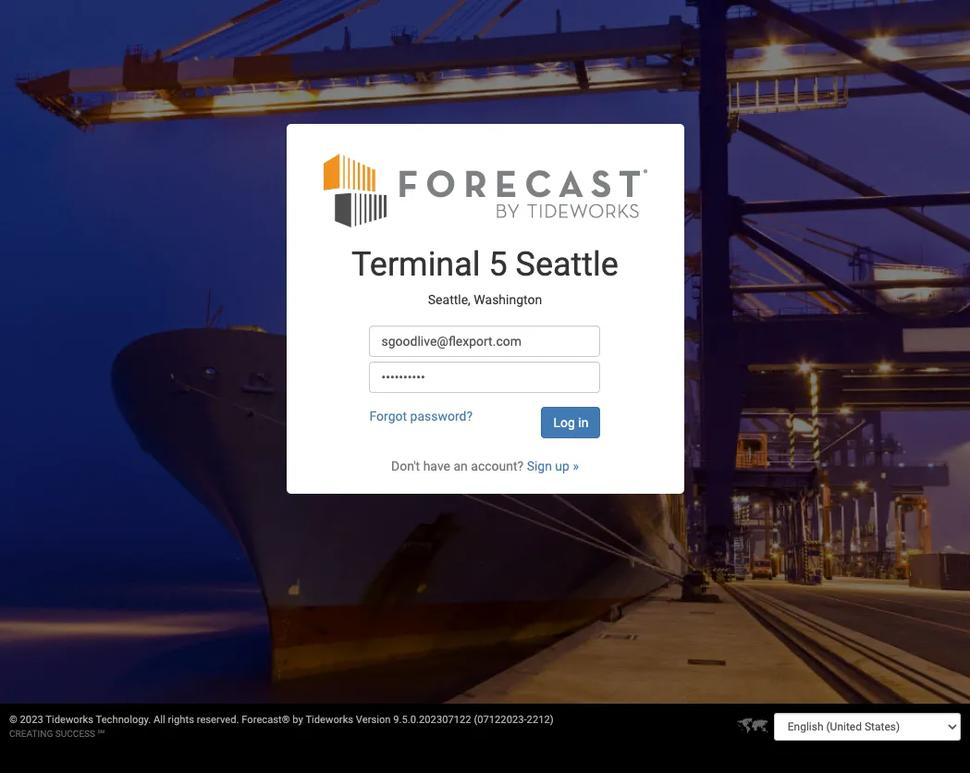 Task type: vqa. For each thing, say whether or not it's contained in the screenshot.
9.5.0.202307122
yes



Task type: describe. For each thing, give the bounding box(es) containing it.
reserved.
[[197, 714, 239, 726]]

2212)
[[527, 714, 554, 726]]

forgot password? log in
[[370, 409, 589, 431]]

seattle
[[516, 246, 619, 284]]

forecast®
[[242, 714, 290, 726]]

sign
[[527, 459, 552, 474]]

by
[[293, 714, 303, 726]]

terminal 5 seattle seattle, washington
[[352, 246, 619, 307]]

© 2023 tideworks technology. all rights reserved. forecast® by tideworks version 9.5.0.202307122 (07122023-2212) creating success ℠
[[9, 714, 554, 739]]

success
[[55, 729, 95, 739]]

1 tideworks from the left
[[46, 714, 93, 726]]

forecast® by tideworks image
[[323, 152, 647, 229]]

rights
[[168, 714, 194, 726]]

forgot password? link
[[370, 409, 473, 424]]

5
[[489, 246, 508, 284]]

technology.
[[96, 714, 151, 726]]



Task type: locate. For each thing, give the bounding box(es) containing it.
℠
[[98, 729, 105, 739]]

up
[[556, 459, 570, 474]]

terminal
[[352, 246, 481, 284]]

Email or username text field
[[370, 326, 601, 358]]

version
[[356, 714, 391, 726]]

2023
[[20, 714, 43, 726]]

tideworks
[[46, 714, 93, 726], [306, 714, 354, 726]]

log
[[554, 416, 575, 431]]

an
[[454, 459, 468, 474]]

washington
[[474, 292, 542, 307]]

Password password field
[[370, 362, 601, 394]]

2 tideworks from the left
[[306, 714, 354, 726]]

don't
[[391, 459, 420, 474]]

©
[[9, 714, 17, 726]]

tideworks up success
[[46, 714, 93, 726]]

in
[[579, 416, 589, 431]]

sign up » link
[[527, 459, 579, 474]]

have
[[423, 459, 451, 474]]

log in button
[[542, 408, 601, 439]]

0 horizontal spatial tideworks
[[46, 714, 93, 726]]

9.5.0.202307122
[[394, 714, 472, 726]]

(07122023-
[[474, 714, 527, 726]]

account?
[[471, 459, 524, 474]]

don't have an account? sign up »
[[391, 459, 579, 474]]

all
[[154, 714, 165, 726]]

seattle,
[[428, 292, 471, 307]]

»
[[573, 459, 579, 474]]

1 horizontal spatial tideworks
[[306, 714, 354, 726]]

tideworks right the by on the left bottom of the page
[[306, 714, 354, 726]]

creating
[[9, 729, 53, 739]]

forgot
[[370, 409, 407, 424]]

password?
[[410, 409, 473, 424]]



